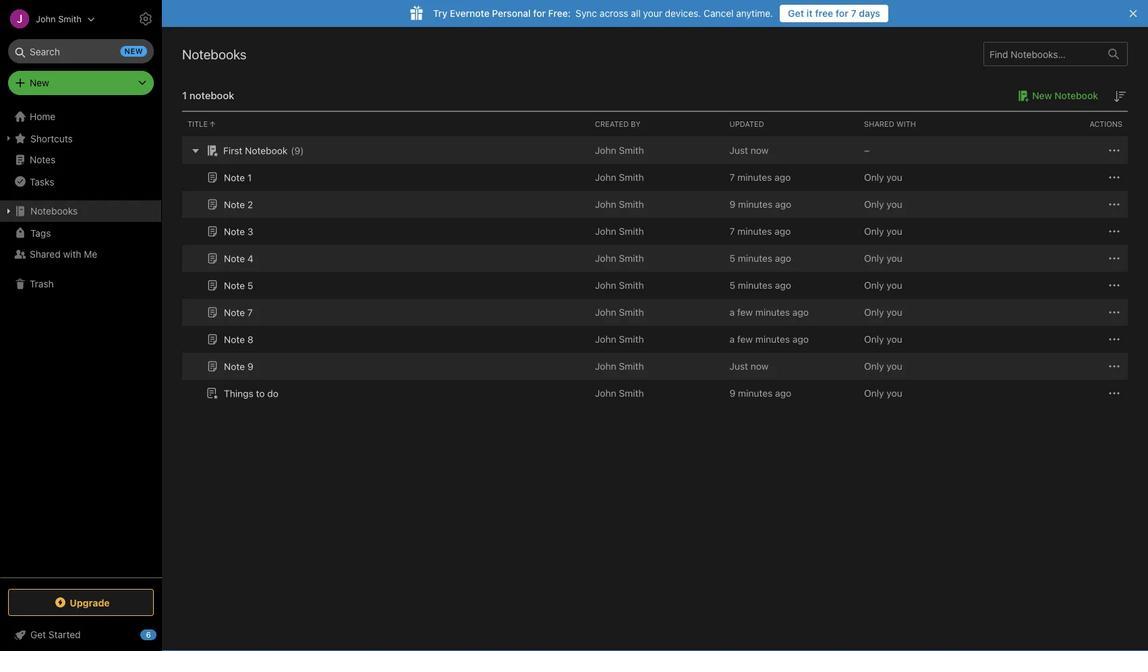Task type: locate. For each thing, give the bounding box(es) containing it.
0 vertical spatial a
[[730, 307, 735, 318]]

note 5
[[224, 280, 253, 291]]

1 for from the left
[[533, 8, 546, 19]]

minutes for note 4
[[738, 253, 773, 264]]

more actions image
[[1107, 358, 1123, 375], [1107, 385, 1123, 402]]

just
[[730, 145, 748, 156], [730, 361, 748, 372]]

get left the "it"
[[788, 8, 805, 19]]

minutes for things to do
[[738, 388, 773, 399]]

1 a from the top
[[730, 307, 735, 318]]

only inside note 8 row
[[865, 334, 884, 345]]

get started
[[30, 629, 81, 640]]

only you for note 5
[[865, 280, 903, 291]]

smith inside note 5 row
[[619, 280, 644, 291]]

1 vertical spatial now
[[751, 361, 769, 372]]

1 more actions field from the top
[[1107, 142, 1123, 159]]

1 5 minutes ago from the top
[[730, 253, 792, 264]]

1 horizontal spatial notebooks
[[182, 46, 247, 62]]

9
[[295, 145, 300, 156], [730, 199, 736, 210], [248, 361, 253, 372], [730, 388, 736, 399]]

free:
[[548, 8, 571, 19]]

3 note from the top
[[224, 226, 245, 237]]

john smith for note 2
[[595, 199, 644, 210]]

actions
[[1090, 120, 1123, 129]]

minutes for note 5
[[738, 280, 773, 291]]

more actions field inside first notebook 'row'
[[1107, 142, 1123, 159]]

john inside field
[[36, 14, 56, 24]]

note for note 1
[[224, 172, 245, 183]]

with
[[63, 249, 81, 260]]

new for new notebook
[[1033, 90, 1053, 101]]

0 vertical spatial few
[[738, 307, 753, 318]]

all
[[631, 8, 641, 19]]

row group
[[182, 137, 1128, 407]]

9 minutes ago inside things to do row
[[730, 388, 792, 399]]

9 minutes ago for things to do
[[730, 388, 792, 399]]

note down note 8
[[224, 361, 245, 372]]

1 vertical spatial just now
[[730, 361, 769, 372]]

note 8 button
[[204, 331, 254, 348]]

5 more actions image from the top
[[1107, 250, 1123, 267]]

0 vertical spatial more actions image
[[1107, 358, 1123, 375]]

3 more actions image from the top
[[1107, 196, 1123, 213]]

9 minutes ago for note 2
[[730, 199, 792, 210]]

only
[[865, 172, 884, 183], [865, 199, 884, 210], [865, 226, 884, 237], [865, 253, 884, 264], [865, 280, 884, 291], [865, 307, 884, 318], [865, 334, 884, 345], [865, 361, 884, 372], [865, 388, 884, 399]]

you inside note 9 row
[[887, 361, 903, 372]]

Account field
[[0, 5, 95, 32]]

few inside note 7 'row'
[[738, 307, 753, 318]]

0 vertical spatial just
[[730, 145, 748, 156]]

a
[[730, 307, 735, 318], [730, 334, 735, 345]]

2 a few minutes ago from the top
[[730, 334, 809, 345]]

smith for note 1
[[619, 172, 644, 183]]

notes
[[30, 154, 55, 165]]

note 1
[[224, 172, 252, 183]]

7 inside get it free for 7 days "button"
[[851, 8, 857, 19]]

few for note 8
[[738, 334, 753, 345]]

just now inside note 9 row
[[730, 361, 769, 372]]

shared with me link
[[0, 244, 161, 265]]

expand notebooks image
[[3, 206, 14, 217]]

1 9 minutes ago from the top
[[730, 199, 792, 210]]

only you inside note 1 row
[[865, 172, 903, 183]]

for inside "button"
[[836, 8, 849, 19]]

0 horizontal spatial notebooks
[[30, 206, 78, 217]]

5 for note 5
[[730, 280, 736, 291]]

1 vertical spatial 5 minutes ago
[[730, 280, 792, 291]]

john smith down note 1 row
[[595, 199, 644, 210]]

me
[[84, 249, 97, 260]]

1 vertical spatial get
[[30, 629, 46, 640]]

4 note from the top
[[224, 253, 245, 264]]

note left 3
[[224, 226, 245, 237]]

1 vertical spatial 7 minutes ago
[[730, 226, 791, 237]]

7
[[851, 8, 857, 19], [730, 172, 735, 183], [730, 226, 735, 237], [248, 307, 253, 318]]

upgrade button
[[8, 589, 154, 616]]

john smith down the created by
[[595, 145, 644, 156]]

notebooks element
[[162, 27, 1149, 651]]

smith up search text box
[[58, 14, 82, 24]]

new up home
[[30, 77, 49, 88]]

a for note 7
[[730, 307, 735, 318]]

2 a from the top
[[730, 334, 735, 345]]

2 just now from the top
[[730, 361, 769, 372]]

only you for note 9
[[865, 361, 903, 372]]

2 more actions image from the top
[[1107, 385, 1123, 402]]

notebook
[[1055, 90, 1099, 101], [245, 145, 288, 156]]

1 note from the top
[[224, 172, 245, 183]]

notebook for new
[[1055, 90, 1099, 101]]

now inside note 9 row
[[751, 361, 769, 372]]

1 vertical spatial notebook
[[245, 145, 288, 156]]

john smith down first notebook 'row'
[[595, 172, 644, 183]]

new inside button
[[1033, 90, 1053, 101]]

started
[[49, 629, 81, 640]]

a for note 8
[[730, 334, 735, 345]]

note for note 7
[[224, 307, 245, 318]]

cancel
[[704, 8, 734, 19]]

more actions image inside note 4 row
[[1107, 250, 1123, 267]]

)
[[300, 145, 304, 156]]

7 inside note 3 row
[[730, 226, 735, 237]]

1 now from the top
[[751, 145, 769, 156]]

1 horizontal spatial new
[[1033, 90, 1053, 101]]

created by
[[595, 120, 641, 129]]

5 inside note 4 row
[[730, 253, 736, 264]]

new button
[[8, 71, 154, 95]]

note inside row
[[224, 199, 245, 210]]

just inside first notebook 'row'
[[730, 145, 748, 156]]

1 vertical spatial 1
[[248, 172, 252, 183]]

smith
[[58, 14, 82, 24], [619, 145, 644, 156], [619, 172, 644, 183], [619, 199, 644, 210], [619, 226, 644, 237], [619, 253, 644, 264], [619, 280, 644, 291], [619, 307, 644, 318], [619, 334, 644, 345], [619, 361, 644, 372], [619, 388, 644, 399]]

2 7 minutes ago from the top
[[730, 226, 791, 237]]

note 2 button
[[204, 196, 253, 213]]

9 inside note 2 row
[[730, 199, 736, 210]]

shortcuts
[[30, 133, 73, 144]]

smith down first notebook 'row'
[[619, 172, 644, 183]]

9 only from the top
[[865, 388, 884, 399]]

only inside note 4 row
[[865, 253, 884, 264]]

smith down note 2 row
[[619, 226, 644, 237]]

for left free: at the left
[[533, 8, 546, 19]]

with
[[897, 120, 916, 129]]

only you inside note 5 row
[[865, 280, 903, 291]]

notebook left (
[[245, 145, 288, 156]]

3 only you from the top
[[865, 226, 903, 237]]

1 only you from the top
[[865, 172, 903, 183]]

minutes inside note 8 row
[[756, 334, 790, 345]]

smith for note 3
[[619, 226, 644, 237]]

1 just from the top
[[730, 145, 748, 156]]

minutes inside note 4 row
[[738, 253, 773, 264]]

john inside note 1 row
[[595, 172, 617, 183]]

smith inside note 1 row
[[619, 172, 644, 183]]

note down first
[[224, 172, 245, 183]]

now
[[751, 145, 769, 156], [751, 361, 769, 372]]

john smith for note 3
[[595, 226, 644, 237]]

5 minutes ago for 5
[[730, 280, 792, 291]]

more actions field inside note 5 row
[[1107, 277, 1123, 294]]

you inside note 1 row
[[887, 172, 903, 183]]

john smith inside note 4 row
[[595, 253, 644, 264]]

john smith
[[36, 14, 82, 24], [595, 145, 644, 156], [595, 172, 644, 183], [595, 199, 644, 210], [595, 226, 644, 237], [595, 253, 644, 264], [595, 280, 644, 291], [595, 307, 644, 318], [595, 334, 644, 345], [595, 361, 644, 372], [595, 388, 644, 399]]

things to do button
[[204, 385, 279, 402]]

0 horizontal spatial get
[[30, 629, 46, 640]]

only for note 3
[[865, 226, 884, 237]]

get inside 'help and learning task checklist' field
[[30, 629, 46, 640]]

row group containing john smith
[[182, 137, 1128, 407]]

1 vertical spatial 9 minutes ago
[[730, 388, 792, 399]]

6 only you from the top
[[865, 307, 903, 318]]

smith down note 9 row
[[619, 388, 644, 399]]

anytime.
[[736, 8, 774, 19]]

john inside note 7 'row'
[[595, 307, 617, 318]]

2 only from the top
[[865, 199, 884, 210]]

4 only from the top
[[865, 253, 884, 264]]

shared
[[865, 120, 895, 129]]

ago for note 5
[[775, 280, 792, 291]]

9 only you from the top
[[865, 388, 903, 399]]

more actions image inside note 2 row
[[1107, 196, 1123, 213]]

only you for note 1
[[865, 172, 903, 183]]

note inside 'row'
[[224, 307, 245, 318]]

note left 4
[[224, 253, 245, 264]]

7 only you from the top
[[865, 334, 903, 345]]

john for note 9
[[595, 361, 617, 372]]

1 you from the top
[[887, 172, 903, 183]]

1 7 minutes ago from the top
[[730, 172, 791, 183]]

6 only from the top
[[865, 307, 884, 318]]

more actions field inside things to do row
[[1107, 385, 1123, 402]]

note down note 5
[[224, 307, 245, 318]]

tree
[[0, 106, 162, 577]]

1 vertical spatial new
[[1033, 90, 1053, 101]]

0 vertical spatial get
[[788, 8, 805, 19]]

2 now from the top
[[751, 361, 769, 372]]

1 inside button
[[248, 172, 252, 183]]

8 only from the top
[[865, 361, 884, 372]]

shortcuts button
[[0, 128, 161, 149]]

6 more actions image from the top
[[1107, 277, 1123, 294]]

0 horizontal spatial new
[[30, 77, 49, 88]]

4 you from the top
[[887, 253, 903, 264]]

9 minutes ago
[[730, 199, 792, 210], [730, 388, 792, 399]]

0 vertical spatial 9 minutes ago
[[730, 199, 792, 210]]

1 vertical spatial just
[[730, 361, 748, 372]]

personal
[[492, 8, 531, 19]]

0 horizontal spatial for
[[533, 8, 546, 19]]

you for note 3
[[887, 226, 903, 237]]

you for note 4
[[887, 253, 903, 264]]

0 horizontal spatial notebook
[[245, 145, 288, 156]]

updated button
[[725, 112, 859, 136]]

shared with
[[865, 120, 916, 129]]

you for note 7
[[887, 307, 903, 318]]

0 vertical spatial now
[[751, 145, 769, 156]]

10 more actions field from the top
[[1107, 385, 1123, 402]]

more actions field for note 5
[[1107, 277, 1123, 294]]

8 only you from the top
[[865, 361, 903, 372]]

2 note from the top
[[224, 199, 245, 210]]

3 more actions field from the top
[[1107, 196, 1123, 213]]

only you inside note 8 row
[[865, 334, 903, 345]]

7 note from the top
[[224, 334, 245, 345]]

2 you from the top
[[887, 199, 903, 210]]

only you for note 7
[[865, 307, 903, 318]]

minutes inside things to do row
[[738, 388, 773, 399]]

0 vertical spatial a few minutes ago
[[730, 307, 809, 318]]

a few minutes ago
[[730, 307, 809, 318], [730, 334, 809, 345]]

6 note from the top
[[224, 307, 245, 318]]

more actions image inside note 1 row
[[1107, 169, 1123, 186]]

note inside button
[[224, 361, 245, 372]]

1 vertical spatial a few minutes ago
[[730, 334, 809, 345]]

smith inside note 8 row
[[619, 334, 644, 345]]

john smith down note 8 row
[[595, 361, 644, 372]]

9 inside first notebook 'row'
[[295, 145, 300, 156]]

8 more actions field from the top
[[1107, 331, 1123, 348]]

0 vertical spatial notebook
[[1055, 90, 1099, 101]]

john smith down note 7 'row'
[[595, 334, 644, 345]]

sync
[[576, 8, 597, 19]]

just inside note 9 row
[[730, 361, 748, 372]]

6 more actions field from the top
[[1107, 277, 1123, 294]]

get
[[788, 8, 805, 19], [30, 629, 46, 640]]

just for –
[[730, 145, 748, 156]]

0 horizontal spatial 1
[[182, 89, 187, 101]]

4 more actions image from the top
[[1107, 223, 1123, 240]]

new up "actions" "button" at the top
[[1033, 90, 1053, 101]]

5 inside button
[[248, 280, 253, 291]]

minutes inside note 3 row
[[738, 226, 772, 237]]

john smith inside note 9 row
[[595, 361, 644, 372]]

only for things to do
[[865, 388, 884, 399]]

only for note 9
[[865, 361, 884, 372]]

get left started
[[30, 629, 46, 640]]

note left 8
[[224, 334, 245, 345]]

note up the note 7
[[224, 280, 245, 291]]

1 only from the top
[[865, 172, 884, 183]]

3 you from the top
[[887, 226, 903, 237]]

5 minutes ago inside note 4 row
[[730, 253, 792, 264]]

more actions image inside things to do row
[[1107, 385, 1123, 402]]

you for note 2
[[887, 199, 903, 210]]

1 up 2
[[248, 172, 252, 183]]

5 more actions field from the top
[[1107, 250, 1123, 267]]

title button
[[182, 112, 590, 136]]

1 horizontal spatial get
[[788, 8, 805, 19]]

only you inside things to do row
[[865, 388, 903, 399]]

get it free for 7 days button
[[780, 5, 889, 22]]

a inside note 8 row
[[730, 334, 735, 345]]

you inside note 2 row
[[887, 199, 903, 210]]

for right free
[[836, 8, 849, 19]]

just now
[[730, 145, 769, 156], [730, 361, 769, 372]]

3 only from the top
[[865, 226, 884, 237]]

7 minutes ago for 3
[[730, 226, 791, 237]]

john smith for note 9
[[595, 361, 644, 372]]

minutes for note 3
[[738, 226, 772, 237]]

more actions field for note 1
[[1107, 169, 1123, 186]]

john inside note 4 row
[[595, 253, 617, 264]]

notebook up "actions" "button" at the top
[[1055, 90, 1099, 101]]

notebooks
[[182, 46, 247, 62], [30, 206, 78, 217]]

john for note 2
[[595, 199, 617, 210]]

smith down note 1 row
[[619, 199, 644, 210]]

7 minutes ago inside note 1 row
[[730, 172, 791, 183]]

6 you from the top
[[887, 307, 903, 318]]

note 8
[[224, 334, 254, 345]]

note 4 button
[[204, 250, 254, 267]]

ago inside note 1 row
[[775, 172, 791, 183]]

1 just now from the top
[[730, 145, 769, 156]]

7 more actions image from the top
[[1107, 304, 1123, 321]]

only you inside note 9 row
[[865, 361, 903, 372]]

5 minutes ago
[[730, 253, 792, 264], [730, 280, 792, 291]]

9 more actions field from the top
[[1107, 358, 1123, 375]]

more actions field for things to do
[[1107, 385, 1123, 402]]

8 you from the top
[[887, 361, 903, 372]]

smith down note 4 row
[[619, 280, 644, 291]]

tree containing home
[[0, 106, 162, 577]]

you inside note 3 row
[[887, 226, 903, 237]]

you inside note 5 row
[[887, 280, 903, 291]]

more actions image for note 3
[[1107, 223, 1123, 240]]

7 more actions field from the top
[[1107, 304, 1123, 321]]

5 note from the top
[[224, 280, 245, 291]]

first
[[223, 145, 242, 156]]

notebooks up tags
[[30, 206, 78, 217]]

john inside note 2 row
[[595, 199, 617, 210]]

things to do row
[[182, 380, 1128, 407]]

1 vertical spatial a
[[730, 334, 735, 345]]

only inside note 9 row
[[865, 361, 884, 372]]

more actions image
[[1107, 142, 1123, 159], [1107, 169, 1123, 186], [1107, 196, 1123, 213], [1107, 223, 1123, 240], [1107, 250, 1123, 267], [1107, 277, 1123, 294], [1107, 304, 1123, 321], [1107, 331, 1123, 348]]

shared
[[30, 249, 61, 260]]

few
[[738, 307, 753, 318], [738, 334, 753, 345]]

note left 2
[[224, 199, 245, 210]]

you for note 5
[[887, 280, 903, 291]]

ago inside things to do row
[[776, 388, 792, 399]]

get inside "button"
[[788, 8, 805, 19]]

a few minutes ago for 8
[[730, 334, 809, 345]]

days
[[859, 8, 881, 19]]

john inside note 9 row
[[595, 361, 617, 372]]

2 few from the top
[[738, 334, 753, 345]]

2 for from the left
[[836, 8, 849, 19]]

more actions field inside note 9 row
[[1107, 358, 1123, 375]]

0 vertical spatial 5 minutes ago
[[730, 253, 792, 264]]

minutes
[[738, 172, 772, 183], [738, 199, 773, 210], [738, 226, 772, 237], [738, 253, 773, 264], [738, 280, 773, 291], [756, 307, 790, 318], [756, 334, 790, 345], [738, 388, 773, 399]]

you inside note 4 row
[[887, 253, 903, 264]]

2 more actions field from the top
[[1107, 169, 1123, 186]]

john smith down note 2 row
[[595, 226, 644, 237]]

for for 7
[[836, 8, 849, 19]]

more actions image for note 4
[[1107, 250, 1123, 267]]

note 4 row
[[182, 245, 1128, 272]]

john smith for things to do
[[595, 388, 644, 399]]

note 4
[[224, 253, 254, 264]]

7 only from the top
[[865, 334, 884, 345]]

only inside note 1 row
[[865, 172, 884, 183]]

for for free:
[[533, 8, 546, 19]]

7 you from the top
[[887, 334, 903, 345]]

1 few from the top
[[738, 307, 753, 318]]

smith for note 7
[[619, 307, 644, 318]]

8 note from the top
[[224, 361, 245, 372]]

only you for note 4
[[865, 253, 903, 264]]

8 more actions image from the top
[[1107, 331, 1123, 348]]

1 vertical spatial notebooks
[[30, 206, 78, 217]]

only you inside note 3 row
[[865, 226, 903, 237]]

1 horizontal spatial 1
[[248, 172, 252, 183]]

more actions image for 9 minutes ago
[[1107, 385, 1123, 402]]

1 horizontal spatial notebook
[[1055, 90, 1099, 101]]

new
[[30, 77, 49, 88], [1033, 90, 1053, 101]]

you for note 1
[[887, 172, 903, 183]]

only you inside note 7 'row'
[[865, 307, 903, 318]]

2 more actions image from the top
[[1107, 169, 1123, 186]]

john smith inside things to do row
[[595, 388, 644, 399]]

1 more actions image from the top
[[1107, 358, 1123, 375]]

smith down note 5 row
[[619, 307, 644, 318]]

smith down "by"
[[619, 145, 644, 156]]

1 horizontal spatial for
[[836, 8, 849, 19]]

only for note 7
[[865, 307, 884, 318]]

2 9 minutes ago from the top
[[730, 388, 792, 399]]

you for note 8
[[887, 334, 903, 345]]

only you for things to do
[[865, 388, 903, 399]]

john smith down note 5 row
[[595, 307, 644, 318]]

smith inside note 9 row
[[619, 361, 644, 372]]

more actions image for note 5
[[1107, 277, 1123, 294]]

more actions field for note 3
[[1107, 223, 1123, 240]]

more actions field inside note 1 row
[[1107, 169, 1123, 186]]

john inside note 8 row
[[595, 334, 617, 345]]

smith for things to do
[[619, 388, 644, 399]]

more actions image inside note 7 'row'
[[1107, 304, 1123, 321]]

1 left notebook
[[182, 89, 187, 101]]

john smith inside note 5 row
[[595, 280, 644, 291]]

ago for note 4
[[775, 253, 792, 264]]

2 5 minutes ago from the top
[[730, 280, 792, 291]]

4 only you from the top
[[865, 253, 903, 264]]

more actions field inside note 8 row
[[1107, 331, 1123, 348]]

only inside note 3 row
[[865, 226, 884, 237]]

smith inside note 4 row
[[619, 253, 644, 264]]

notes link
[[0, 149, 161, 171]]

More actions field
[[1107, 142, 1123, 159], [1107, 169, 1123, 186], [1107, 196, 1123, 213], [1107, 223, 1123, 240], [1107, 250, 1123, 267], [1107, 277, 1123, 294], [1107, 304, 1123, 321], [1107, 331, 1123, 348], [1107, 358, 1123, 375], [1107, 385, 1123, 402]]

things to do
[[224, 388, 279, 399]]

only you inside note 2 row
[[865, 199, 903, 210]]

1 vertical spatial more actions image
[[1107, 385, 1123, 402]]

notebook for first
[[245, 145, 288, 156]]

only you
[[865, 172, 903, 183], [865, 199, 903, 210], [865, 226, 903, 237], [865, 253, 903, 264], [865, 280, 903, 291], [865, 307, 903, 318], [865, 334, 903, 345], [865, 361, 903, 372], [865, 388, 903, 399]]

you inside things to do row
[[887, 388, 903, 399]]

only you for note 3
[[865, 226, 903, 237]]

new search field
[[18, 39, 147, 63]]

smith down note 7 'row'
[[619, 334, 644, 345]]

2 just from the top
[[730, 361, 748, 372]]

smith for note 8
[[619, 334, 644, 345]]

just now for only you
[[730, 361, 769, 372]]

5 you from the top
[[887, 280, 903, 291]]

smith down note 8 row
[[619, 361, 644, 372]]

you
[[887, 172, 903, 183], [887, 199, 903, 210], [887, 226, 903, 237], [887, 253, 903, 264], [887, 280, 903, 291], [887, 307, 903, 318], [887, 334, 903, 345], [887, 361, 903, 372], [887, 388, 903, 399]]

john smith down note 4 row
[[595, 280, 644, 291]]

1 vertical spatial few
[[738, 334, 753, 345]]

john smith up search text box
[[36, 14, 82, 24]]

to
[[256, 388, 265, 399]]

more actions image for note 7
[[1107, 304, 1123, 321]]

notebook inside button
[[1055, 90, 1099, 101]]

few inside note 8 row
[[738, 334, 753, 345]]

9 you from the top
[[887, 388, 903, 399]]

5
[[730, 253, 736, 264], [730, 280, 736, 291], [248, 280, 253, 291]]

5 only from the top
[[865, 280, 884, 291]]

1 a few minutes ago from the top
[[730, 307, 809, 318]]

2 only you from the top
[[865, 199, 903, 210]]

you inside note 8 row
[[887, 334, 903, 345]]

smith down note 3 row
[[619, 253, 644, 264]]

0 vertical spatial new
[[30, 77, 49, 88]]

try evernote personal for free: sync across all your devices. cancel anytime.
[[433, 8, 774, 19]]

notebooks up notebook
[[182, 46, 247, 62]]

9 minutes ago inside note 2 row
[[730, 199, 792, 210]]

ago inside note 3 row
[[775, 226, 791, 237]]

john smith down note 9 row
[[595, 388, 644, 399]]

note 9 button
[[204, 358, 253, 375]]

5 only you from the top
[[865, 280, 903, 291]]

minutes inside note 2 row
[[738, 199, 773, 210]]

smith inside note 3 row
[[619, 226, 644, 237]]

only inside things to do row
[[865, 388, 884, 399]]

john smith inside note 8 row
[[595, 334, 644, 345]]

more actions image for just now
[[1107, 358, 1123, 375]]

john smith down note 3 row
[[595, 253, 644, 264]]

john smith inside field
[[36, 14, 82, 24]]

only you inside note 4 row
[[865, 253, 903, 264]]

0 vertical spatial 7 minutes ago
[[730, 172, 791, 183]]

john smith for note 4
[[595, 253, 644, 264]]

only inside note 7 'row'
[[865, 307, 884, 318]]

you inside note 7 'row'
[[887, 307, 903, 318]]

home link
[[0, 106, 162, 128]]

4 more actions field from the top
[[1107, 223, 1123, 240]]

minutes inside note 1 row
[[738, 172, 772, 183]]

Help and Learning task checklist field
[[0, 624, 162, 646]]

note 5 button
[[204, 277, 253, 294]]

notebook
[[190, 89, 234, 101]]

0 vertical spatial just now
[[730, 145, 769, 156]]

only for note 1
[[865, 172, 884, 183]]



Task type: vqa. For each thing, say whether or not it's contained in the screenshot.
Ready
no



Task type: describe. For each thing, give the bounding box(es) containing it.
created
[[595, 120, 629, 129]]

title
[[188, 120, 208, 129]]

only you for note 2
[[865, 199, 903, 210]]

first notebook row
[[182, 137, 1128, 164]]

more actions field for note 9
[[1107, 358, 1123, 375]]

john inside first notebook 'row'
[[595, 145, 617, 156]]

4
[[248, 253, 254, 264]]

john for note 8
[[595, 334, 617, 345]]

try
[[433, 8, 448, 19]]

notebooks inside tree
[[30, 206, 78, 217]]

devices.
[[665, 8, 701, 19]]

more actions field for note 2
[[1107, 196, 1123, 213]]

more actions image for note 2
[[1107, 196, 1123, 213]]

john for note 4
[[595, 253, 617, 264]]

only for note 8
[[865, 334, 884, 345]]

note 1 row
[[182, 164, 1128, 191]]

now for –
[[751, 145, 769, 156]]

only for note 5
[[865, 280, 884, 291]]

you for note 9
[[887, 361, 903, 372]]

note for note 9
[[224, 361, 245, 372]]

2
[[248, 199, 253, 210]]

smith for note 9
[[619, 361, 644, 372]]

8
[[248, 334, 254, 345]]

note for note 8
[[224, 334, 245, 345]]

new
[[125, 47, 143, 56]]

john smith for note 5
[[595, 280, 644, 291]]

0 vertical spatial 1
[[182, 89, 187, 101]]

trash
[[30, 278, 54, 290]]

note 3
[[224, 226, 253, 237]]

–
[[865, 145, 870, 156]]

new notebook button
[[1014, 88, 1099, 104]]

minutes inside note 7 'row'
[[756, 307, 790, 318]]

trash link
[[0, 273, 161, 295]]

john smith for note 8
[[595, 334, 644, 345]]

smith for note 4
[[619, 253, 644, 264]]

7 inside note 1 row
[[730, 172, 735, 183]]

get for get it free for 7 days
[[788, 8, 805, 19]]

note 7 row
[[182, 299, 1128, 326]]

1 notebook
[[182, 89, 234, 101]]

note 5 row
[[182, 272, 1128, 299]]

john for note 7
[[595, 307, 617, 318]]

john smith inside first notebook 'row'
[[595, 145, 644, 156]]

(
[[291, 145, 295, 156]]

get for get started
[[30, 629, 46, 640]]

sort options image
[[1112, 88, 1128, 105]]

notebooks link
[[0, 200, 161, 222]]

note 2 row
[[182, 191, 1128, 218]]

new for new
[[30, 77, 49, 88]]

smith for note 5
[[619, 280, 644, 291]]

smith inside field
[[58, 14, 82, 24]]

upgrade
[[70, 597, 110, 608]]

things
[[224, 388, 254, 399]]

click to collapse image
[[157, 626, 167, 643]]

updated
[[730, 120, 764, 129]]

more actions field for note 8
[[1107, 331, 1123, 348]]

john smith for note 1
[[595, 172, 644, 183]]

arrow image
[[188, 142, 204, 159]]

9 inside button
[[248, 361, 253, 372]]

note 9
[[224, 361, 253, 372]]

your
[[643, 8, 663, 19]]

first notebook ( 9 )
[[223, 145, 304, 156]]

only for note 4
[[865, 253, 884, 264]]

ago inside note 8 row
[[793, 334, 809, 345]]

it
[[807, 8, 813, 19]]

across
[[600, 8, 629, 19]]

tags button
[[0, 222, 161, 244]]

note for note 3
[[224, 226, 245, 237]]

0 vertical spatial notebooks
[[182, 46, 247, 62]]

actions button
[[994, 112, 1128, 136]]

new notebook
[[1033, 90, 1099, 101]]

tasks
[[30, 176, 54, 187]]

note 8 row
[[182, 326, 1128, 353]]

note 1 button
[[204, 169, 252, 186]]

john for note 3
[[595, 226, 617, 237]]

5 for note 4
[[730, 253, 736, 264]]

Sort field
[[1112, 88, 1128, 105]]

Find Notebooks… text field
[[985, 43, 1101, 65]]

5 minutes ago for 4
[[730, 253, 792, 264]]

smith inside first notebook 'row'
[[619, 145, 644, 156]]

only you for note 8
[[865, 334, 903, 345]]

home
[[30, 111, 56, 122]]

more actions image for note 8
[[1107, 331, 1123, 348]]

ago for note 3
[[775, 226, 791, 237]]

9 inside things to do row
[[730, 388, 736, 399]]

smith for note 2
[[619, 199, 644, 210]]

tags
[[30, 227, 51, 238]]

note for note 5
[[224, 280, 245, 291]]

only for note 2
[[865, 199, 884, 210]]

a few minutes ago for 7
[[730, 307, 809, 318]]

note 2
[[224, 199, 253, 210]]

john for note 5
[[595, 280, 617, 291]]

tasks button
[[0, 171, 161, 192]]

free
[[815, 8, 834, 19]]

settings image
[[138, 11, 154, 27]]

john for things to do
[[595, 388, 617, 399]]

Search text field
[[18, 39, 144, 63]]

few for note 7
[[738, 307, 753, 318]]

more actions image for note 1
[[1107, 169, 1123, 186]]

ago for note 2
[[776, 199, 792, 210]]

note for note 2
[[224, 199, 245, 210]]

you for things to do
[[887, 388, 903, 399]]

note for note 4
[[224, 253, 245, 264]]

get it free for 7 days
[[788, 8, 881, 19]]

ago for things to do
[[776, 388, 792, 399]]

more actions field for note 7
[[1107, 304, 1123, 321]]

shared with button
[[859, 112, 994, 136]]

just now for –
[[730, 145, 769, 156]]

shared with me
[[30, 249, 97, 260]]

john for note 1
[[595, 172, 617, 183]]

7 inside note 7 button
[[248, 307, 253, 318]]

more actions field for note 4
[[1107, 250, 1123, 267]]

ago for note 1
[[775, 172, 791, 183]]

minutes for note 2
[[738, 199, 773, 210]]

just for only you
[[730, 361, 748, 372]]

created by button
[[590, 112, 725, 136]]

note 7
[[224, 307, 253, 318]]

1 more actions image from the top
[[1107, 142, 1123, 159]]

minutes for note 1
[[738, 172, 772, 183]]

3
[[248, 226, 253, 237]]

do
[[267, 388, 279, 399]]

now for only you
[[751, 361, 769, 372]]

note 3 button
[[204, 223, 253, 240]]

by
[[631, 120, 641, 129]]

note 3 row
[[182, 218, 1128, 245]]

row group inside notebooks element
[[182, 137, 1128, 407]]

john smith for note 7
[[595, 307, 644, 318]]

evernote
[[450, 8, 490, 19]]

ago inside note 7 'row'
[[793, 307, 809, 318]]

7 minutes ago for 1
[[730, 172, 791, 183]]

note 7 button
[[204, 304, 253, 321]]

note 9 row
[[182, 353, 1128, 380]]

6
[[146, 631, 151, 639]]



